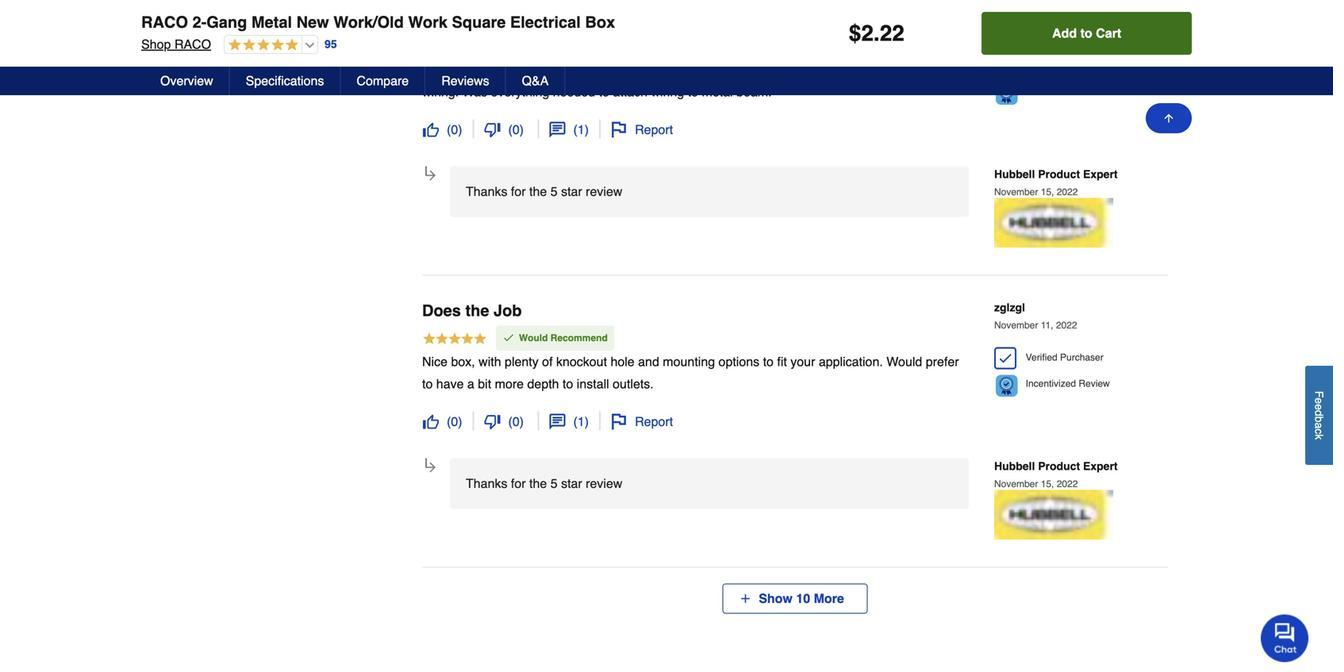 Task type: locate. For each thing, give the bounding box(es) containing it.
) for thumb up image
[[458, 414, 462, 429]]

15, for works great for use needed
[[1041, 186, 1054, 198]]

2022 inside zglzgl november 11, 2022
[[1056, 320, 1077, 331]]

chat invite button image
[[1261, 614, 1310, 662]]

used
[[470, 62, 497, 77]]

) right thumb up image
[[458, 414, 462, 429]]

thumb down image down was
[[485, 122, 500, 138]]

1 vertical spatial star
[[561, 476, 582, 491]]

knockout
[[556, 354, 607, 369]]

2 verified from the top
[[1026, 352, 1058, 363]]

of
[[542, 354, 553, 369]]

1 thanks for the 5 star review from the top
[[466, 184, 623, 199]]

2 star from the top
[[561, 476, 582, 491]]

0 vertical spatial 1
[[578, 122, 585, 137]]

incentivized for works great for use needed
[[1026, 86, 1076, 97]]

1 vertical spatial arrow right image
[[423, 460, 438, 475]]

1 horizontal spatial a
[[1313, 423, 1326, 429]]

thanks for the 5 star review down comment icon
[[466, 184, 623, 199]]

would up plenty at left
[[519, 332, 548, 344]]

to left have
[[422, 377, 433, 391]]

2 thumb down image from the top
[[485, 414, 500, 430]]

0 vertical spatial review
[[586, 184, 623, 199]]

outlets.
[[613, 377, 654, 391]]

1 vertical spatial purchaser
[[1060, 352, 1104, 363]]

0 vertical spatial verified
[[1026, 60, 1058, 71]]

hubbellracotaymacbell image for works great for use needed
[[995, 198, 1114, 248]]

thanks for the 5 star review down comment image
[[466, 476, 623, 491]]

flag image down attach
[[611, 122, 627, 138]]

checkmark image down job
[[502, 331, 515, 344]]

gang
[[207, 13, 247, 31]]

1 vertical spatial verified
[[1026, 352, 1058, 363]]

a left bit
[[467, 377, 475, 391]]

hubbell product expert november 15, 2022
[[995, 168, 1118, 198], [995, 460, 1118, 490]]

comment image
[[550, 414, 566, 430]]

) right comment image
[[585, 414, 589, 429]]

hubbell for does the job
[[995, 460, 1035, 473]]

1 incentivized review from the top
[[1021, 86, 1110, 97]]

( right thumb up icon in the top of the page
[[447, 122, 451, 137]]

1 vertical spatial would
[[887, 354, 923, 369]]

2 thanks from the top
[[466, 476, 508, 491]]

needed right use at the top left
[[575, 9, 631, 28]]

to inside button
[[1081, 26, 1093, 40]]

5 down comment image
[[551, 476, 558, 491]]

star
[[561, 184, 582, 199], [561, 476, 582, 491]]

1 vertical spatial needed
[[553, 85, 595, 99]]

checkmark image
[[502, 331, 515, 344], [998, 350, 1014, 366]]

2 vertical spatial the
[[529, 476, 547, 491]]

to right add at the right of the page
[[1081, 26, 1093, 40]]

2 5 from the top
[[551, 476, 558, 491]]

2 review from the top
[[586, 476, 623, 491]]

1
[[578, 122, 585, 137], [578, 414, 585, 429]]

a inside nice box, with plenty of knockout hole and mounting options to fit your application.  would prefer to have a bit more depth to install outlets.
[[467, 377, 475, 391]]

2 report from the top
[[635, 414, 673, 429]]

fan
[[607, 62, 625, 77]]

to
[[1081, 26, 1093, 40], [599, 85, 610, 99], [688, 85, 699, 99], [763, 354, 774, 369], [422, 377, 433, 391], [563, 377, 573, 391]]

review for works great for use needed
[[1079, 86, 1110, 97]]

2 15, from the top
[[1041, 479, 1054, 490]]

report for works great for use needed
[[635, 122, 673, 137]]

1 horizontal spatial checkmark image
[[998, 350, 1014, 366]]

report button for does the job
[[610, 412, 674, 431]]

the
[[529, 184, 547, 199], [465, 302, 489, 320], [529, 476, 547, 491]]

incentivized review right incentivized review badge icon
[[1021, 378, 1110, 389]]

( right comment image
[[574, 414, 578, 429]]

1 vertical spatial 15,
[[1041, 479, 1054, 490]]

1 star from the top
[[561, 184, 582, 199]]

f e e d b a c k
[[1313, 391, 1326, 440]]

specifications
[[246, 73, 324, 88]]

hubbellracotaymacbell image for does the job
[[995, 490, 1114, 540]]

november inside lowespro november 12, 2022
[[995, 28, 1038, 39]]

1 5 from the top
[[551, 184, 558, 199]]

report down outlets.
[[635, 414, 673, 429]]

1 vertical spatial thumb down image
[[485, 414, 500, 430]]

incentivized review right incentivized review badge image
[[1021, 86, 1110, 97]]

1 vertical spatial incentivized
[[1026, 378, 1076, 389]]

a up k
[[1313, 423, 1326, 429]]

( 1 )
[[574, 122, 589, 137], [574, 414, 589, 429]]

2 verified purchaser from the top
[[1021, 352, 1104, 363]]

application.
[[819, 354, 883, 369]]

( right thumb up image
[[447, 414, 451, 429]]

1 report from the top
[[635, 122, 673, 137]]

1 november from the top
[[995, 28, 1038, 39]]

( for the thumb down image
[[508, 414, 513, 429]]

0 vertical spatial arrow right image
[[423, 168, 438, 183]]

verified down 11,
[[1026, 352, 1058, 363]]

0 vertical spatial 5
[[551, 184, 558, 199]]

works great for use needed
[[422, 9, 631, 28]]

5
[[551, 184, 558, 199], [551, 476, 558, 491]]

2 hubbellracotaymacbell image from the top
[[995, 490, 1114, 540]]

( 0 ) for the thumb down image
[[508, 414, 524, 429]]

2 expert from the top
[[1083, 460, 1118, 473]]

1 right comment icon
[[578, 122, 585, 137]]

november
[[995, 28, 1038, 39], [995, 186, 1038, 198], [995, 320, 1038, 331], [995, 479, 1038, 490]]

1 thanks from the top
[[466, 184, 508, 199]]

1 report button from the top
[[610, 120, 674, 139]]

2 review from the top
[[1079, 378, 1110, 389]]

expert
[[1083, 168, 1118, 180], [1083, 460, 1118, 473]]

1 review from the top
[[586, 184, 623, 199]]

( down the everything
[[508, 122, 513, 137]]

the for job
[[529, 476, 547, 491]]

2 hubbell product expert november 15, 2022 from the top
[[995, 460, 1118, 490]]

(
[[447, 122, 451, 137], [508, 122, 513, 137], [574, 122, 578, 137], [447, 414, 451, 429], [508, 414, 513, 429], [574, 414, 578, 429]]

e
[[1313, 398, 1326, 404], [1313, 404, 1326, 410]]

0 vertical spatial incentivized review
[[1021, 86, 1110, 97]]

1 vertical spatial verified purchaser
[[1021, 352, 1104, 363]]

1 thumb down image from the top
[[485, 122, 500, 138]]

1 vertical spatial expert
[[1083, 460, 1118, 473]]

.
[[874, 21, 880, 46]]

1 incentivized from the top
[[1026, 86, 1076, 97]]

1 vertical spatial checkmark image
[[998, 350, 1014, 366]]

0 horizontal spatial a
[[467, 377, 475, 391]]

checkmark image up incentivized review badge icon
[[998, 350, 1014, 366]]

0 vertical spatial ( 1 )
[[574, 122, 589, 137]]

) right thumb up icon in the top of the page
[[458, 122, 462, 137]]

) right comment icon
[[585, 122, 589, 137]]

product for does the job
[[1038, 460, 1080, 473]]

( 0 )
[[447, 122, 462, 137], [508, 122, 524, 137], [447, 414, 462, 429], [508, 414, 524, 429]]

1 flag image from the top
[[611, 122, 627, 138]]

incentivized review badge image
[[996, 83, 1018, 105]]

) for thumb up icon in the top of the page
[[458, 122, 462, 137]]

raco up shop
[[141, 13, 188, 31]]

1 arrow right image from the top
[[423, 168, 438, 183]]

0 vertical spatial hubbell
[[995, 168, 1035, 180]]

e up d
[[1313, 398, 1326, 404]]

add to cart button
[[982, 12, 1192, 55]]

0 vertical spatial expert
[[1083, 168, 1118, 180]]

report
[[635, 122, 673, 137], [635, 414, 673, 429]]

0 horizontal spatial would
[[519, 332, 548, 344]]

a
[[467, 377, 475, 391], [1313, 423, 1326, 429]]

show
[[759, 591, 793, 606]]

( 1 ) for for
[[574, 122, 589, 137]]

0 vertical spatial thumb down image
[[485, 122, 500, 138]]

product used for hanging ceiling fan on porch. quality product that served purpose for outdoor wiring. was everything needed to attach wiring to metal beam.
[[422, 62, 951, 99]]

2 november from the top
[[995, 186, 1038, 198]]

1 vertical spatial a
[[1313, 423, 1326, 429]]

15, for does the job
[[1041, 479, 1054, 490]]

0 vertical spatial star
[[561, 184, 582, 199]]

report button down attach
[[610, 120, 674, 139]]

arrow right image
[[423, 168, 438, 183], [423, 460, 438, 475]]

report button down outlets.
[[610, 412, 674, 431]]

1 vertical spatial raco
[[174, 37, 211, 52]]

that
[[774, 62, 795, 77]]

2 hubbell from the top
[[995, 460, 1035, 473]]

2 flag image from the top
[[611, 414, 627, 430]]

recommend
[[551, 332, 608, 344]]

( for thumb up image
[[447, 414, 451, 429]]

to left metal
[[688, 85, 699, 99]]

15,
[[1041, 186, 1054, 198], [1041, 479, 1054, 490]]

1 vertical spatial 5
[[551, 476, 558, 491]]

1 vertical spatial hubbellracotaymacbell image
[[995, 490, 1114, 540]]

1 hubbell product expert november 15, 2022 from the top
[[995, 168, 1118, 198]]

would
[[519, 332, 548, 344], [887, 354, 923, 369]]

( for comment icon
[[574, 122, 578, 137]]

2 ( 1 ) from the top
[[574, 414, 589, 429]]

)
[[458, 122, 462, 137], [520, 122, 524, 137], [585, 122, 589, 137], [458, 414, 462, 429], [520, 414, 524, 429], [585, 414, 589, 429]]

1 vertical spatial hubbell product expert november 15, 2022
[[995, 460, 1118, 490]]

0 vertical spatial the
[[529, 184, 547, 199]]

2022
[[1057, 28, 1078, 39], [1057, 186, 1078, 198], [1056, 320, 1077, 331], [1057, 479, 1078, 490]]

1 vertical spatial review
[[586, 476, 623, 491]]

verified purchaser down add at the right of the page
[[1021, 60, 1104, 71]]

arrow right image for works
[[423, 168, 438, 183]]

ceiling
[[568, 62, 604, 77]]

for
[[518, 9, 539, 28], [501, 62, 515, 77], [890, 62, 904, 77], [511, 184, 526, 199], [511, 476, 526, 491]]

c
[[1313, 429, 1326, 434]]

your
[[791, 354, 815, 369]]

0 vertical spatial incentivized
[[1026, 86, 1076, 97]]

1 horizontal spatial would
[[887, 354, 923, 369]]

1 review from the top
[[1079, 86, 1110, 97]]

0 vertical spatial product
[[422, 62, 466, 77]]

add
[[1053, 26, 1077, 40]]

1 expert from the top
[[1083, 168, 1118, 180]]

porch.
[[646, 62, 681, 77]]

more
[[495, 377, 524, 391]]

0 down more
[[513, 414, 520, 429]]

to left 'fit'
[[763, 354, 774, 369]]

0 vertical spatial a
[[467, 377, 475, 391]]

arrow right image down thumb up image
[[423, 460, 438, 475]]

product inside product used for hanging ceiling fan on porch. quality product that served purpose for outdoor wiring. was everything needed to attach wiring to metal beam.
[[422, 62, 466, 77]]

95
[[325, 38, 337, 51]]

( 0 ) down the everything
[[508, 122, 524, 137]]

0 vertical spatial report button
[[610, 120, 674, 139]]

0
[[451, 122, 458, 137], [513, 122, 520, 137], [451, 414, 458, 429], [513, 414, 520, 429]]

2 purchaser from the top
[[1060, 352, 1104, 363]]

incentivized right incentivized review badge icon
[[1026, 378, 1076, 389]]

verified purchaser down 11,
[[1021, 352, 1104, 363]]

( 0 ) right thumb up image
[[447, 414, 462, 429]]

arrow right image down thumb up icon in the top of the page
[[423, 168, 438, 183]]

review
[[586, 184, 623, 199], [586, 476, 623, 491]]

0 vertical spatial thanks
[[466, 184, 508, 199]]

( 0 ) right thumb up icon in the top of the page
[[447, 122, 462, 137]]

verified down the 12,
[[1026, 60, 1058, 71]]

1 for job
[[578, 414, 585, 429]]

purchaser down add to cart button
[[1060, 60, 1104, 71]]

3 november from the top
[[995, 320, 1038, 331]]

0 vertical spatial checkmark image
[[502, 331, 515, 344]]

2 1 from the top
[[578, 414, 585, 429]]

1 ( 1 ) from the top
[[574, 122, 589, 137]]

0 horizontal spatial checkmark image
[[502, 331, 515, 344]]

metal
[[252, 13, 292, 31]]

2 incentivized review from the top
[[1021, 378, 1110, 389]]

needed
[[575, 9, 631, 28], [553, 85, 595, 99]]

purpose
[[840, 62, 886, 77]]

outdoor
[[908, 62, 951, 77]]

thanks
[[466, 184, 508, 199], [466, 476, 508, 491]]

product
[[728, 62, 770, 77]]

incentivized review for works great for use needed
[[1021, 86, 1110, 97]]

1 vertical spatial ( 1 )
[[574, 414, 589, 429]]

arrow up image
[[1163, 112, 1176, 125]]

2022 inside lowespro november 12, 2022
[[1057, 28, 1078, 39]]

purchaser for works great for use needed
[[1060, 60, 1104, 71]]

report down the wiring
[[635, 122, 673, 137]]

flag image for works great for use needed
[[611, 122, 627, 138]]

) left comment image
[[520, 414, 524, 429]]

flag image down outlets.
[[611, 414, 627, 430]]

report button for works great for use needed
[[610, 120, 674, 139]]

thumb down image down bit
[[485, 414, 500, 430]]

a inside 'button'
[[1313, 423, 1326, 429]]

( right comment icon
[[574, 122, 578, 137]]

0 vertical spatial purchaser
[[1060, 60, 1104, 71]]

1 purchaser from the top
[[1060, 60, 1104, 71]]

2 arrow right image from the top
[[423, 460, 438, 475]]

incentivized review
[[1021, 86, 1110, 97], [1021, 378, 1110, 389]]

2 vertical spatial product
[[1038, 460, 1080, 473]]

would left prefer
[[887, 354, 923, 369]]

0 vertical spatial verified purchaser
[[1021, 60, 1104, 71]]

flag image
[[611, 122, 627, 138], [611, 414, 627, 430]]

0 vertical spatial flag image
[[611, 122, 627, 138]]

1 vertical spatial thanks for the 5 star review
[[466, 476, 623, 491]]

( 0 ) for thumb down image related to great
[[508, 122, 524, 137]]

( 0 ) for thumb up icon in the top of the page
[[447, 122, 462, 137]]

options
[[719, 354, 760, 369]]

incentivized
[[1026, 86, 1076, 97], [1026, 378, 1076, 389]]

2 thanks for the 5 star review from the top
[[466, 476, 623, 491]]

2 incentivized from the top
[[1026, 378, 1076, 389]]

1 vertical spatial product
[[1038, 168, 1080, 180]]

1 hubbell from the top
[[995, 168, 1035, 180]]

raco down 2-
[[174, 37, 211, 52]]

report button
[[610, 120, 674, 139], [610, 412, 674, 431]]

1 e from the top
[[1313, 398, 1326, 404]]

hubbell
[[995, 168, 1035, 180], [995, 460, 1035, 473]]

1 vertical spatial report
[[635, 414, 673, 429]]

incentivized right incentivized review badge image
[[1026, 86, 1076, 97]]

0 vertical spatial review
[[1079, 86, 1110, 97]]

0 vertical spatial 15,
[[1041, 186, 1054, 198]]

1 vertical spatial incentivized review
[[1021, 378, 1110, 389]]

( 1 ) right comment icon
[[574, 122, 589, 137]]

5 down comment icon
[[551, 184, 558, 199]]

d
[[1313, 410, 1326, 417]]

verified purchaser for works great for use needed
[[1021, 60, 1104, 71]]

1 vertical spatial 1
[[578, 414, 585, 429]]

e up b
[[1313, 404, 1326, 410]]

0 right thumb up icon in the top of the page
[[451, 122, 458, 137]]

0 vertical spatial report
[[635, 122, 673, 137]]

verified for does the job
[[1026, 352, 1058, 363]]

( 1 ) right comment image
[[574, 414, 589, 429]]

1 vertical spatial review
[[1079, 378, 1110, 389]]

with
[[479, 354, 501, 369]]

1 vertical spatial the
[[465, 302, 489, 320]]

1 1 from the top
[[578, 122, 585, 137]]

1 vertical spatial hubbell
[[995, 460, 1035, 473]]

thumb down image
[[485, 122, 500, 138], [485, 414, 500, 430]]

lowespro
[[995, 9, 1047, 22]]

star down comment icon
[[561, 184, 582, 199]]

needed down 'ceiling'
[[553, 85, 595, 99]]

star for for
[[561, 184, 582, 199]]

star down comment image
[[561, 476, 582, 491]]

0 vertical spatial hubbell product expert november 15, 2022
[[995, 168, 1118, 198]]

purchaser down zglzgl november 11, 2022 at the top right
[[1060, 352, 1104, 363]]

0 vertical spatial needed
[[575, 9, 631, 28]]

( 0 ) down more
[[508, 414, 524, 429]]

1 right comment image
[[578, 414, 585, 429]]

1 vertical spatial thanks
[[466, 476, 508, 491]]

compare
[[357, 73, 409, 88]]

1 hubbellracotaymacbell image from the top
[[995, 198, 1114, 248]]

( down more
[[508, 414, 513, 429]]

1 verified from the top
[[1026, 60, 1058, 71]]

0 vertical spatial thanks for the 5 star review
[[466, 184, 623, 199]]

1 verified purchaser from the top
[[1021, 60, 1104, 71]]

zglzgl november 11, 2022
[[995, 301, 1077, 331]]

would recommend
[[519, 332, 608, 344]]

0 vertical spatial hubbellracotaymacbell image
[[995, 198, 1114, 248]]

1 15, from the top
[[1041, 186, 1054, 198]]

2 report button from the top
[[610, 412, 674, 431]]

hubbellracotaymacbell image
[[995, 198, 1114, 248], [995, 490, 1114, 540]]

1 vertical spatial flag image
[[611, 414, 627, 430]]

thumb down image for the
[[485, 414, 500, 430]]

1 vertical spatial report button
[[610, 412, 674, 431]]

raco
[[141, 13, 188, 31], [174, 37, 211, 52]]

review for works great for use needed
[[586, 184, 623, 199]]



Task type: describe. For each thing, give the bounding box(es) containing it.
does
[[422, 302, 461, 320]]

2-
[[192, 13, 207, 31]]

( for thumb down image related to great
[[508, 122, 513, 137]]

more
[[814, 591, 844, 606]]

thanks for the
[[466, 476, 508, 491]]

expert for does the job
[[1083, 460, 1118, 473]]

bit
[[478, 377, 491, 391]]

2 e from the top
[[1313, 404, 1326, 410]]

beam.
[[737, 85, 772, 99]]

and
[[638, 354, 659, 369]]

hubbell product expert november 15, 2022 for does the job
[[995, 460, 1118, 490]]

12,
[[1041, 28, 1054, 39]]

thumb up image
[[423, 414, 439, 430]]

$
[[849, 21, 861, 46]]

raco 2-gang metal new work/old work square electrical box
[[141, 13, 615, 31]]

arrow right image for does
[[423, 460, 438, 475]]

hanging
[[519, 62, 564, 77]]

5 for job
[[551, 476, 558, 491]]

5 stars image
[[422, 331, 487, 349]]

verified purchaser for does the job
[[1021, 352, 1104, 363]]

wiring
[[651, 85, 684, 99]]

to down fan
[[599, 85, 610, 99]]

incentivized review badge image
[[996, 375, 1018, 397]]

q&a button
[[506, 67, 565, 95]]

lowespro november 12, 2022
[[995, 9, 1078, 39]]

thanks for great
[[466, 184, 508, 199]]

overview
[[160, 73, 213, 88]]

compare button
[[341, 67, 426, 95]]

( for comment image
[[574, 414, 578, 429]]

use
[[544, 9, 571, 28]]

wiring.
[[422, 85, 459, 99]]

expert for works great for use needed
[[1083, 168, 1118, 180]]

review for does the job
[[586, 476, 623, 491]]

depth
[[527, 377, 559, 391]]

works
[[422, 9, 470, 28]]

shop
[[141, 37, 171, 52]]

thumb down image for great
[[485, 122, 500, 138]]

4.8 stars image
[[225, 38, 298, 53]]

hubbell product expert november 15, 2022 for works great for use needed
[[995, 168, 1118, 198]]

show 10 more
[[752, 591, 851, 606]]

2
[[861, 21, 874, 46]]

mounting
[[663, 354, 715, 369]]

0 vertical spatial would
[[519, 332, 548, 344]]

zglzgl
[[995, 301, 1025, 314]]

review for does the job
[[1079, 378, 1110, 389]]

overview button
[[144, 67, 230, 95]]

metal
[[702, 85, 733, 99]]

5 for for
[[551, 184, 558, 199]]

fit
[[777, 354, 787, 369]]

( for thumb up icon in the top of the page
[[447, 122, 451, 137]]

november inside zglzgl november 11, 2022
[[995, 320, 1038, 331]]

reviews
[[441, 73, 489, 88]]

22
[[880, 21, 905, 46]]

0 right thumb up image
[[451, 414, 458, 429]]

nice
[[422, 354, 448, 369]]

star for job
[[561, 476, 582, 491]]

0 vertical spatial raco
[[141, 13, 188, 31]]

) for comment icon
[[585, 122, 589, 137]]

would inside nice box, with plenty of knockout hole and mounting options to fit your application.  would prefer to have a bit more depth to install outlets.
[[887, 354, 923, 369]]

11,
[[1041, 320, 1054, 331]]

incentivized review for does the job
[[1021, 378, 1110, 389]]

served
[[799, 62, 837, 77]]

checkmark image for does the job
[[502, 331, 515, 344]]

) for comment image
[[585, 414, 589, 429]]

shop raco
[[141, 37, 211, 52]]

verified for works great for use needed
[[1026, 60, 1058, 71]]

electrical
[[510, 13, 581, 31]]

new
[[297, 13, 329, 31]]

the for for
[[529, 184, 547, 199]]

report for does the job
[[635, 414, 673, 429]]

work/old
[[334, 13, 404, 31]]

purchaser for does the job
[[1060, 352, 1104, 363]]

work
[[408, 13, 448, 31]]

install
[[577, 377, 609, 391]]

k
[[1313, 434, 1326, 440]]

0 down the everything
[[513, 122, 520, 137]]

square
[[452, 13, 506, 31]]

comment image
[[550, 122, 566, 138]]

prefer
[[926, 354, 959, 369]]

f e e d b a c k button
[[1306, 366, 1333, 465]]

plenty
[[505, 354, 539, 369]]

thumb up image
[[423, 122, 439, 138]]

to right depth
[[563, 377, 573, 391]]

plus image
[[739, 592, 752, 605]]

reviews button
[[426, 67, 506, 95]]

great
[[475, 9, 514, 28]]

does the job
[[422, 302, 522, 320]]

cart
[[1096, 26, 1122, 40]]

add to cart
[[1053, 26, 1122, 40]]

b
[[1313, 417, 1326, 423]]

flag image for does the job
[[611, 414, 627, 430]]

job
[[494, 302, 522, 320]]

box
[[585, 13, 615, 31]]

specifications button
[[230, 67, 341, 95]]

on
[[628, 62, 643, 77]]

thanks for the 5 star review for job
[[466, 476, 623, 491]]

$ 2 . 22
[[849, 21, 905, 46]]

q&a
[[522, 73, 549, 88]]

checkmark image for zglzgl
[[998, 350, 1014, 366]]

thanks for the 5 star review for for
[[466, 184, 623, 199]]

hole
[[611, 354, 635, 369]]

product for works great for use needed
[[1038, 168, 1080, 180]]

have
[[436, 377, 464, 391]]

needed inside product used for hanging ceiling fan on porch. quality product that served purpose for outdoor wiring. was everything needed to attach wiring to metal beam.
[[553, 85, 595, 99]]

( 0 ) for thumb up image
[[447, 414, 462, 429]]

nice box, with plenty of knockout hole and mounting options to fit your application.  would prefer to have a bit more depth to install outlets.
[[422, 354, 959, 391]]

( 1 ) for job
[[574, 414, 589, 429]]

f
[[1313, 391, 1326, 398]]

10
[[796, 591, 810, 606]]

1 for for
[[578, 122, 585, 137]]

) left comment icon
[[520, 122, 524, 137]]

4 november from the top
[[995, 479, 1038, 490]]

incentivized for does the job
[[1026, 378, 1076, 389]]

hubbell for works great for use needed
[[995, 168, 1035, 180]]

everything
[[491, 85, 550, 99]]

was
[[462, 85, 487, 99]]

box,
[[451, 354, 475, 369]]

quality
[[685, 62, 724, 77]]

attach
[[613, 85, 648, 99]]



Task type: vqa. For each thing, say whether or not it's contained in the screenshot.
thumb down image ( 0 )
yes



